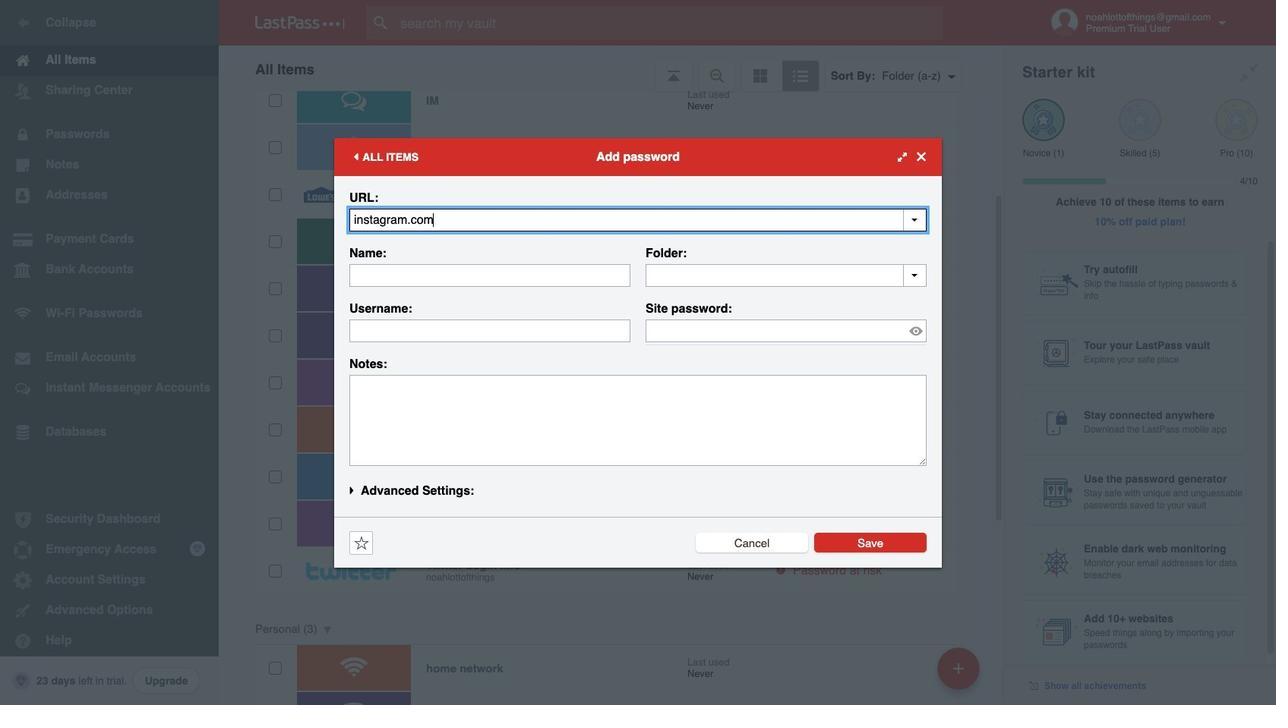 Task type: describe. For each thing, give the bounding box(es) containing it.
search my vault text field
[[366, 6, 973, 40]]

main navigation navigation
[[0, 0, 219, 706]]

new item navigation
[[932, 643, 989, 706]]

vault options navigation
[[219, 46, 1004, 91]]

new item image
[[953, 664, 964, 674]]



Task type: vqa. For each thing, say whether or not it's contained in the screenshot.
Search search field
yes



Task type: locate. For each thing, give the bounding box(es) containing it.
None password field
[[646, 319, 927, 342]]

None text field
[[349, 264, 630, 287], [349, 375, 927, 466], [349, 264, 630, 287], [349, 375, 927, 466]]

None text field
[[349, 209, 927, 231], [646, 264, 927, 287], [349, 319, 630, 342], [349, 209, 927, 231], [646, 264, 927, 287], [349, 319, 630, 342]]

lastpass image
[[255, 16, 345, 30]]

dialog
[[334, 138, 942, 568]]

Search search field
[[366, 6, 973, 40]]



